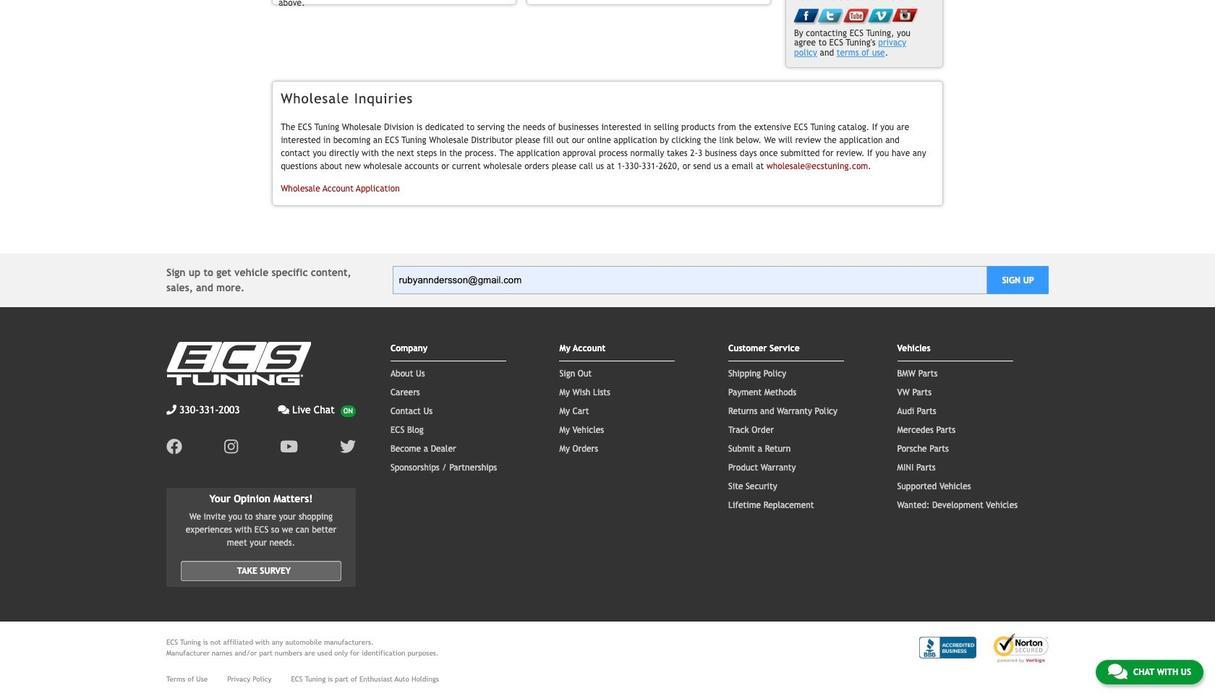 Task type: vqa. For each thing, say whether or not it's contained in the screenshot.
due
no



Task type: describe. For each thing, give the bounding box(es) containing it.
Email email field
[[392, 266, 987, 294]]

twitter logo image
[[340, 439, 356, 455]]

instagram logo image
[[224, 439, 238, 455]]

comments image
[[278, 405, 289, 415]]

ecs tuning image
[[166, 342, 311, 385]]



Task type: locate. For each thing, give the bounding box(es) containing it.
comments image
[[1108, 663, 1128, 681]]

phone image
[[166, 405, 176, 415]]

youtube logo image
[[280, 439, 298, 455]]

facebook logo image
[[166, 439, 182, 455]]



